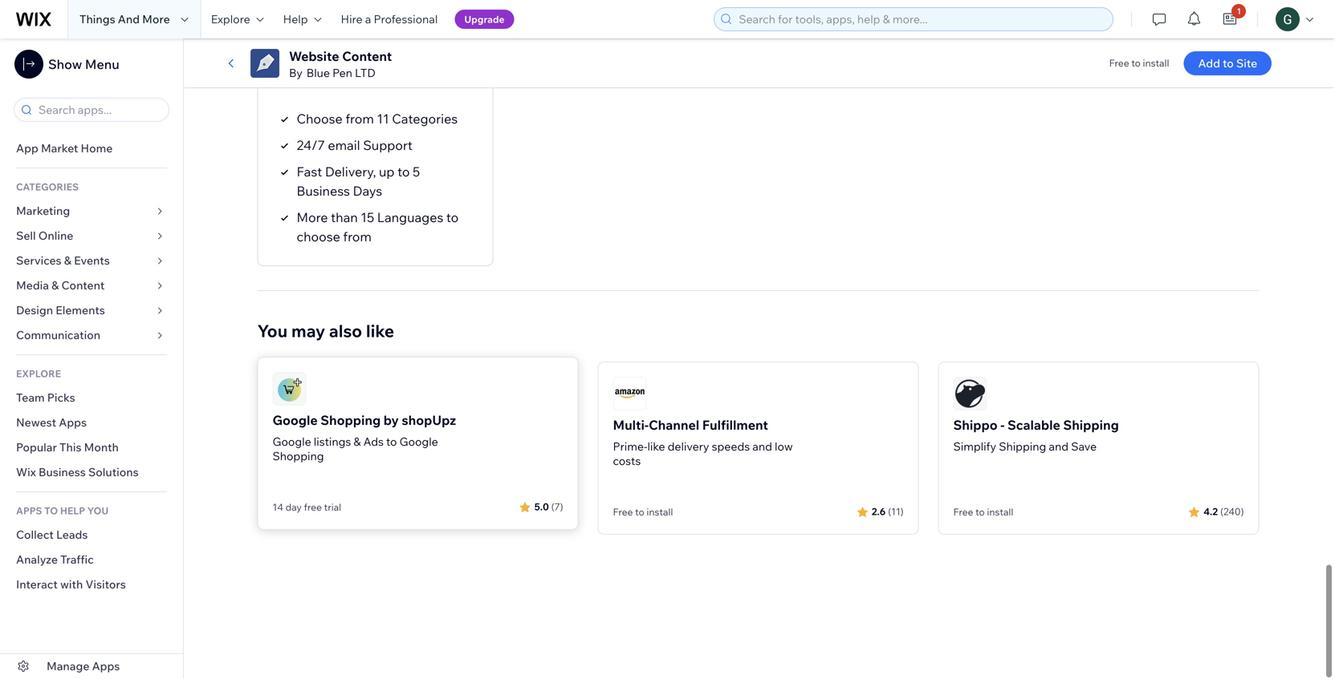 Task type: vqa. For each thing, say whether or not it's contained in the screenshot.
'Menu'
yes



Task type: locate. For each thing, give the bounding box(es) containing it.
1 horizontal spatial more
[[297, 210, 328, 226]]

more right and
[[142, 12, 170, 26]]

0 vertical spatial business
[[297, 183, 350, 199]]

content inside the website content by blue pen ltd
[[342, 48, 392, 64]]

communication
[[16, 328, 103, 342]]

home
[[81, 141, 113, 155]]

services & events
[[16, 254, 110, 268]]

app market home
[[16, 141, 113, 155]]

pay as you go
[[277, 68, 389, 89]]

like down channel
[[647, 440, 665, 454]]

0 horizontal spatial apps
[[59, 416, 87, 430]]

2 and from the left
[[1049, 440, 1069, 454]]

24/7
[[297, 137, 325, 153]]

add
[[1198, 56, 1220, 70]]

traffic
[[60, 553, 94, 567]]

to left site
[[1223, 56, 1234, 70]]

Search apps... field
[[34, 99, 164, 121]]

& right 'media'
[[52, 279, 59, 293]]

1 vertical spatial from
[[343, 229, 372, 245]]

pen
[[332, 66, 352, 80]]

newest apps
[[16, 416, 87, 430]]

team picks
[[16, 391, 75, 405]]

14
[[273, 502, 283, 514]]

2 horizontal spatial &
[[354, 435, 361, 449]]

shipping up save
[[1063, 418, 1119, 434]]

1 horizontal spatial content
[[342, 48, 392, 64]]

0 horizontal spatial install
[[647, 507, 673, 519]]

app market home link
[[0, 136, 183, 161]]

15
[[361, 210, 374, 226]]

0 horizontal spatial more
[[142, 12, 170, 26]]

month
[[84, 441, 119, 455]]

like right also on the left of the page
[[366, 321, 394, 342]]

0 horizontal spatial free
[[613, 507, 633, 519]]

free to install for multi-channel fulfillment
[[613, 507, 673, 519]]

1 horizontal spatial and
[[1049, 440, 1069, 454]]

apps
[[16, 505, 42, 517]]

choose
[[297, 111, 343, 127]]

0 horizontal spatial like
[[366, 321, 394, 342]]

0 vertical spatial apps
[[59, 416, 87, 430]]

listings
[[314, 435, 351, 449]]

shippo - scalable shipping logo image
[[953, 377, 987, 411]]

services & events link
[[0, 249, 183, 274]]

show menu
[[48, 56, 119, 72]]

may
[[291, 321, 325, 342]]

& inside google shopping by shopupz google listings & ads to google shopping
[[354, 435, 361, 449]]

more up choose
[[297, 210, 328, 226]]

4.2 (240)
[[1203, 506, 1244, 518]]

free to install down the simplify
[[953, 507, 1013, 519]]

Search for tools, apps, help & more... field
[[734, 8, 1108, 31]]

& for services
[[64, 254, 71, 268]]

shipping down scalable
[[999, 440, 1046, 454]]

0 vertical spatial more
[[142, 12, 170, 26]]

0 horizontal spatial free to install
[[613, 507, 673, 519]]

and left low
[[752, 440, 772, 454]]

free to install down the costs at the left bottom of page
[[613, 507, 673, 519]]

pricing
[[277, 48, 315, 62]]

(7)
[[551, 501, 563, 513]]

upgrade
[[464, 13, 505, 25]]

marketing link
[[0, 199, 183, 224]]

free to install left add
[[1109, 57, 1169, 69]]

content inside 'link'
[[61, 279, 105, 293]]

scalable
[[1007, 418, 1060, 434]]

from left the 11 at the left top
[[345, 111, 374, 127]]

show menu button
[[14, 50, 119, 79]]

2 horizontal spatial install
[[1143, 57, 1169, 69]]

from down 15 on the top left of page
[[343, 229, 372, 245]]

0 vertical spatial content
[[342, 48, 392, 64]]

1 vertical spatial more
[[297, 210, 328, 226]]

analyze traffic
[[16, 553, 94, 567]]

1 horizontal spatial apps
[[92, 660, 120, 674]]

free to install
[[1109, 57, 1169, 69], [613, 507, 673, 519], [953, 507, 1013, 519]]

0 vertical spatial &
[[64, 254, 71, 268]]

1 horizontal spatial like
[[647, 440, 665, 454]]

install down the simplify
[[987, 507, 1013, 519]]

interact
[[16, 578, 58, 592]]

manage apps link
[[0, 655, 183, 680]]

1 horizontal spatial free
[[953, 507, 973, 519]]

sell online
[[16, 229, 73, 243]]

5.0 (7)
[[534, 501, 563, 513]]

categories
[[392, 111, 458, 127]]

content up elements
[[61, 279, 105, 293]]

sidebar element
[[0, 39, 184, 680]]

to right "languages"
[[446, 210, 459, 226]]

services
[[16, 254, 61, 268]]

things and more
[[79, 12, 170, 26]]

free for shippo - scalable shipping
[[953, 507, 973, 519]]

from inside more than 15 languages to choose from
[[343, 229, 372, 245]]

wix business solutions
[[16, 466, 139, 480]]

2 horizontal spatial free to install
[[1109, 57, 1169, 69]]

0 vertical spatial shipping
[[1063, 418, 1119, 434]]

media & content
[[16, 279, 105, 293]]

website content logo image
[[250, 49, 279, 78]]

1 vertical spatial apps
[[92, 660, 120, 674]]

1 vertical spatial business
[[39, 466, 86, 480]]

0 horizontal spatial and
[[752, 440, 772, 454]]

team picks link
[[0, 386, 183, 411]]

to
[[44, 505, 58, 517]]

to right ads
[[386, 435, 397, 449]]

newest apps link
[[0, 411, 183, 436]]

0 vertical spatial like
[[366, 321, 394, 342]]

business down fast
[[297, 183, 350, 199]]

to left the 5
[[397, 164, 410, 180]]

support
[[363, 137, 413, 153]]

shipping
[[1063, 418, 1119, 434], [999, 440, 1046, 454]]

pay
[[277, 68, 307, 89]]

and inside "shippo - scalable shipping simplify shipping and save"
[[1049, 440, 1069, 454]]

1 and from the left
[[752, 440, 772, 454]]

apps right manage on the left bottom
[[92, 660, 120, 674]]

install
[[1143, 57, 1169, 69], [647, 507, 673, 519], [987, 507, 1013, 519]]

1 vertical spatial like
[[647, 440, 665, 454]]

1 vertical spatial shipping
[[999, 440, 1046, 454]]

apps up this
[[59, 416, 87, 430]]

install for multi-channel fulfillment
[[647, 507, 673, 519]]

1 horizontal spatial business
[[297, 183, 350, 199]]

market
[[41, 141, 78, 155]]

to inside google shopping by shopupz google listings & ads to google shopping
[[386, 435, 397, 449]]

multi-channel fulfillment prime-like delivery speeds and low costs
[[613, 418, 793, 469]]

content
[[342, 48, 392, 64], [61, 279, 105, 293]]

menu
[[85, 56, 119, 72]]

& inside 'link'
[[52, 279, 59, 293]]

5
[[413, 164, 420, 180]]

and left save
[[1049, 440, 1069, 454]]

show
[[48, 56, 82, 72]]

up
[[379, 164, 395, 180]]

shopping up listings
[[321, 413, 381, 429]]

ltd
[[355, 66, 376, 80]]

0 horizontal spatial shipping
[[999, 440, 1046, 454]]

0 horizontal spatial &
[[52, 279, 59, 293]]

2 vertical spatial &
[[354, 435, 361, 449]]

to inside fast delivery, up to 5 business days
[[397, 164, 410, 180]]

business down popular this month
[[39, 466, 86, 480]]

sell online link
[[0, 224, 183, 249]]

wix
[[16, 466, 36, 480]]

collect leads link
[[0, 523, 183, 548]]

0 horizontal spatial business
[[39, 466, 86, 480]]

0 vertical spatial from
[[345, 111, 374, 127]]

design elements link
[[0, 299, 183, 324]]

&
[[64, 254, 71, 268], [52, 279, 59, 293], [354, 435, 361, 449]]

1 horizontal spatial &
[[64, 254, 71, 268]]

1 horizontal spatial install
[[987, 507, 1013, 519]]

like
[[366, 321, 394, 342], [647, 440, 665, 454]]

also
[[329, 321, 362, 342]]

& left events
[[64, 254, 71, 268]]

free for multi-channel fulfillment
[[613, 507, 633, 519]]

content up ltd
[[342, 48, 392, 64]]

choose
[[297, 229, 340, 245]]

& left ads
[[354, 435, 361, 449]]

google shopping by shopupz google listings & ads to google shopping
[[273, 413, 456, 464]]

1 vertical spatial shopping
[[273, 450, 324, 464]]

like inside multi-channel fulfillment prime-like delivery speeds and low costs
[[647, 440, 665, 454]]

& for media
[[52, 279, 59, 293]]

and
[[118, 12, 140, 26]]

5.0
[[534, 501, 549, 513]]

0 horizontal spatial content
[[61, 279, 105, 293]]

to down the costs at the left bottom of page
[[635, 507, 644, 519]]

install left add
[[1143, 57, 1169, 69]]

and inside multi-channel fulfillment prime-like delivery speeds and low costs
[[752, 440, 772, 454]]

1 horizontal spatial free to install
[[953, 507, 1013, 519]]

1 vertical spatial &
[[52, 279, 59, 293]]

website content by blue pen ltd
[[289, 48, 392, 80]]

1 vertical spatial content
[[61, 279, 105, 293]]

shopping down listings
[[273, 450, 324, 464]]

help
[[283, 12, 308, 26]]

2.6 (11)
[[872, 506, 904, 518]]

2 horizontal spatial free
[[1109, 57, 1129, 69]]

install down delivery
[[647, 507, 673, 519]]



Task type: describe. For each thing, give the bounding box(es) containing it.
explore
[[211, 12, 250, 26]]

wix business solutions link
[[0, 461, 183, 486]]

2.6
[[872, 506, 886, 518]]

apps for newest apps
[[59, 416, 87, 430]]

media & content link
[[0, 274, 183, 299]]

24/7 email support
[[297, 137, 413, 153]]

free to install for shippo - scalable shipping
[[953, 507, 1013, 519]]

delivery
[[668, 440, 709, 454]]

a
[[365, 12, 371, 26]]

you
[[87, 505, 109, 517]]

interact with visitors
[[16, 578, 126, 592]]

google shopping by shopupz logo image
[[273, 373, 306, 406]]

speeds
[[712, 440, 750, 454]]

install for shippo - scalable shipping
[[987, 507, 1013, 519]]

than
[[331, 210, 358, 226]]

(11)
[[888, 506, 904, 518]]

media
[[16, 279, 49, 293]]

plan
[[317, 48, 340, 62]]

to inside button
[[1223, 56, 1234, 70]]

marketing
[[16, 204, 70, 218]]

interact with visitors link
[[0, 573, 183, 598]]

4.2
[[1203, 506, 1218, 518]]

more than 15 languages to choose from
[[297, 210, 459, 245]]

more inside more than 15 languages to choose from
[[297, 210, 328, 226]]

manage apps
[[47, 660, 120, 674]]

-
[[1000, 418, 1005, 434]]

business inside "link"
[[39, 466, 86, 480]]

shippo - scalable shipping simplify shipping and save
[[953, 418, 1119, 454]]

apps for manage apps
[[92, 660, 120, 674]]

1
[[1237, 6, 1241, 16]]

days
[[353, 183, 382, 199]]

online
[[38, 229, 73, 243]]

save
[[1071, 440, 1097, 454]]

apps to help you
[[16, 505, 109, 517]]

google left listings
[[273, 435, 311, 449]]

picks
[[47, 391, 75, 405]]

professional
[[374, 12, 438, 26]]

languages
[[377, 210, 443, 226]]

popular this month
[[16, 441, 119, 455]]

visitors
[[85, 578, 126, 592]]

shopupz
[[402, 413, 456, 429]]

you
[[332, 68, 362, 89]]

google down google shopping by shopupz logo
[[273, 413, 318, 429]]

website
[[289, 48, 339, 64]]

upgrade button
[[455, 10, 514, 29]]

communication link
[[0, 324, 183, 348]]

fast delivery, up to 5 business days
[[297, 164, 420, 199]]

collect leads
[[16, 528, 88, 542]]

with
[[60, 578, 83, 592]]

you
[[257, 321, 288, 342]]

as
[[310, 68, 329, 89]]

design
[[16, 303, 53, 318]]

multi-channel fulfillment logo image
[[613, 377, 647, 411]]

hire a professional link
[[331, 0, 447, 39]]

go
[[366, 68, 389, 89]]

to left add
[[1131, 57, 1141, 69]]

categories
[[16, 181, 79, 193]]

events
[[74, 254, 110, 268]]

by
[[384, 413, 399, 429]]

newest
[[16, 416, 56, 430]]

popular
[[16, 441, 57, 455]]

shippo
[[953, 418, 998, 434]]

solutions
[[88, 466, 139, 480]]

day
[[285, 502, 302, 514]]

elements
[[56, 303, 105, 318]]

manage
[[47, 660, 89, 674]]

multi-
[[613, 418, 649, 434]]

hire
[[341, 12, 363, 26]]

by
[[289, 66, 302, 80]]

this
[[59, 441, 81, 455]]

hire a professional
[[341, 12, 438, 26]]

google down shopupz
[[399, 435, 438, 449]]

email
[[328, 137, 360, 153]]

prime-
[[613, 440, 647, 454]]

1 horizontal spatial shipping
[[1063, 418, 1119, 434]]

popular this month link
[[0, 436, 183, 461]]

to inside more than 15 languages to choose from
[[446, 210, 459, 226]]

ads
[[363, 435, 384, 449]]

fast
[[297, 164, 322, 180]]

channel
[[649, 418, 699, 434]]

blue
[[306, 66, 330, 80]]

choose from 11 categories
[[297, 111, 458, 127]]

low
[[775, 440, 793, 454]]

business inside fast delivery, up to 5 business days
[[297, 183, 350, 199]]

to down the simplify
[[976, 507, 985, 519]]

14 day free trial
[[273, 502, 341, 514]]

help button
[[273, 0, 331, 39]]

you may also like
[[257, 321, 394, 342]]

1 button
[[1212, 0, 1248, 39]]

site
[[1236, 56, 1257, 70]]

fulfillment
[[702, 418, 768, 434]]

analyze traffic link
[[0, 548, 183, 573]]

0 vertical spatial shopping
[[321, 413, 381, 429]]



